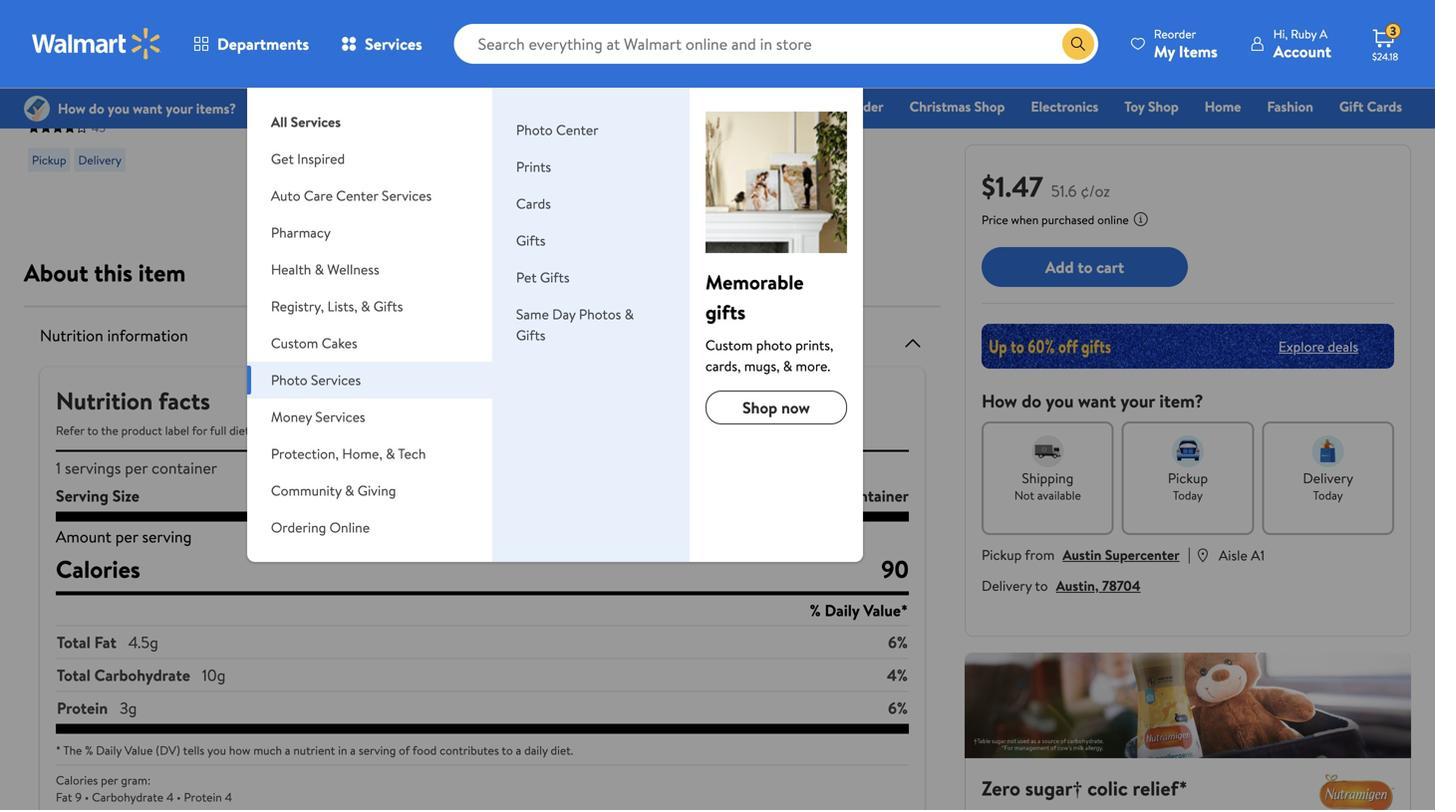 Task type: describe. For each thing, give the bounding box(es) containing it.
calories per gram: fat 9 • carbohydrate 4 • protein 4
[[56, 772, 232, 806]]

all
[[271, 112, 287, 132]]

registry, lists, & gifts
[[271, 297, 403, 316]]

prints link
[[516, 157, 551, 176]]

¢/oz for $2.97 69.9 ¢/oz crunch pak spongebob snacker with fresh sliced apples, cheese and chocolate pretzels, 4.25 oz tray
[[334, 18, 360, 38]]

hi, ruby a account
[[1273, 25, 1332, 62]]

pak for snacker
[[770, 45, 795, 67]]

austin supercenter button
[[1063, 545, 1180, 565]]

about this item
[[24, 256, 186, 290]]

and for crunch pak snacker with sweet sliced apples, cheddar cheese and pretzels, 3.9 oz tray
[[834, 89, 859, 111]]

gifts link
[[516, 231, 546, 250]]

shop now link
[[705, 391, 847, 425]]

get inspired
[[271, 149, 345, 168]]

for
[[192, 422, 207, 439]]

ordering online button
[[247, 509, 492, 546]]

community & giving
[[271, 481, 396, 500]]

oz inside the $2.97 69.9 ¢/oz crunch pak spongebob snacker with fresh sliced apples, cheese and chocolate pretzels, 4.25 oz tray
[[257, 133, 273, 155]]

& inside 'link'
[[718, 97, 728, 116]]

4.5g
[[128, 631, 158, 653]]

size
[[112, 485, 140, 507]]

photo center link
[[516, 120, 599, 140]]

& left giving
[[345, 481, 354, 500]]

with inside $2.97 76.2 ¢/oz crunch pak snacker with sweet sliced apples, cheddar cheese and pretzels, 3.9 oz tray
[[856, 45, 886, 67]]

pretzels, inside $1.47 61.3 ¢/oz pro2snax sliced apples chocolate caramels, & pretzels, 2.4 oz
[[28, 89, 87, 111]]

departments
[[217, 33, 309, 55]]

services inside popup button
[[365, 33, 422, 55]]

shop inside shop now link
[[742, 397, 778, 419]]

christmas
[[910, 97, 971, 116]]

fresh inside the $1.47 53.5 ¢/oz dippin' stix fresh gala sliced apples and caramel, 2.75 oz
[[567, 45, 605, 67]]

gram:
[[121, 772, 151, 789]]

photo for photo center
[[516, 120, 553, 140]]

delivery down from
[[982, 576, 1032, 596]]

protection, home, & tech button
[[247, 436, 492, 472]]

& right health
[[315, 260, 324, 279]]

item?
[[1159, 389, 1204, 414]]

*
[[56, 742, 61, 759]]

total for total carbohydrate
[[57, 664, 90, 686]]

total for total fat
[[57, 631, 90, 653]]

pretzels, inside the $2.97 69.9 ¢/oz crunch pak spongebob snacker with fresh sliced apples, cheese and chocolate pretzels, 4.25 oz tray
[[332, 111, 391, 133]]

gifts down cards link
[[516, 231, 546, 250]]

gifts right the pet
[[540, 268, 570, 287]]

& inside memorable gifts custom photo prints, cards, mugs, & more.
[[783, 356, 792, 376]]

today for pickup
[[1173, 487, 1203, 504]]

which
[[335, 422, 365, 439]]

alternative
[[482, 422, 538, 439]]

4%
[[887, 664, 908, 686]]

apples inside $1.47 61.3 ¢/oz pro2snax sliced apples chocolate caramels, & pretzels, 2.4 oz
[[148, 45, 195, 67]]

about
[[24, 256, 88, 290]]

not
[[1014, 487, 1035, 504]]

legal information image
[[1133, 211, 1149, 227]]

services for photo services
[[311, 370, 361, 390]]

chocolate inside $1.47 61.3 ¢/oz pro2snax sliced apples chocolate caramels, & pretzels, 2.4 oz
[[28, 67, 99, 89]]

get inspired button
[[247, 141, 492, 177]]

services down get inspired dropdown button
[[382, 186, 432, 205]]

purchased
[[1042, 211, 1095, 228]]

my
[[1154, 40, 1175, 62]]

services button
[[325, 20, 438, 68]]

sweet
[[716, 67, 758, 89]]

tech
[[398, 444, 426, 463]]

snacker inside the $2.97 69.9 ¢/oz crunch pak spongebob snacker with fresh sliced apples, cheese and chocolate pretzels, 4.25 oz tray
[[257, 67, 311, 89]]

0 horizontal spatial serving
[[142, 526, 192, 548]]

fashion
[[1267, 97, 1313, 116]]

information
[[107, 324, 188, 346]]

money services button
[[247, 399, 492, 436]]

(dv)
[[156, 742, 180, 759]]

4.25
[[395, 111, 425, 133]]

registry link
[[1164, 124, 1233, 145]]

austin,
[[1056, 576, 1099, 596]]

today for delivery
[[1313, 487, 1343, 504]]

pickup for pro2snax sliced apples chocolate caramels, & pretzels, 2.4 oz
[[32, 151, 66, 168]]

45
[[92, 119, 106, 136]]

with inside the $2.97 69.9 ¢/oz crunch pak spongebob snacker with fresh sliced apples, cheese and chocolate pretzels, 4.25 oz tray
[[315, 67, 344, 89]]

2 • from the left
[[177, 789, 181, 806]]

pretzels, inside $2.97 76.2 ¢/oz crunch pak snacker with sweet sliced apples, cheddar cheese and pretzels, 3.9 oz tray
[[716, 111, 774, 133]]

1 4 from the left
[[166, 789, 174, 806]]

serving
[[56, 485, 109, 507]]

add to cart button
[[982, 247, 1188, 287]]

toy
[[1125, 97, 1145, 116]]

money services
[[271, 407, 365, 427]]

delivery to austin, 78704
[[982, 576, 1141, 596]]

of
[[399, 742, 410, 759]]

refer
[[56, 422, 85, 439]]

gift finder
[[816, 97, 884, 116]]

grocery
[[667, 97, 715, 116]]

photo for photo services
[[271, 370, 308, 390]]

cheese for 3.9
[[778, 89, 830, 111]]

registry, lists, & gifts button
[[247, 288, 492, 325]]

care
[[304, 186, 333, 205]]

& right lists,
[[361, 297, 370, 316]]

oz inside $1.47 61.3 ¢/oz pro2snax sliced apples chocolate caramels, & pretzels, 2.4 oz
[[116, 89, 131, 111]]

3g
[[120, 697, 137, 719]]

delivery for apples,
[[308, 151, 351, 168]]

69
[[550, 119, 563, 136]]

pet gifts link
[[516, 268, 570, 287]]

3 a from the left
[[516, 742, 521, 759]]

1 vertical spatial you
[[207, 742, 226, 759]]

& inside same day photos & gifts
[[625, 304, 634, 324]]

crunch for crunch pak spongebob snacker with fresh sliced apples, cheese and chocolate pretzels, 4.25 oz tray
[[257, 45, 308, 67]]

pet
[[516, 268, 537, 287]]

1 container
[[830, 485, 909, 507]]

same day photos & gifts
[[516, 304, 634, 345]]

nutrition for information
[[40, 324, 103, 346]]

delivery for caramel,
[[537, 151, 580, 168]]

available inside "shipping not available"
[[1037, 487, 1081, 504]]

a
[[1320, 25, 1328, 42]]

1 vertical spatial daily
[[96, 742, 122, 759]]

custom cakes
[[271, 333, 357, 353]]

69.9
[[306, 18, 331, 38]]

3 product group from the left
[[486, 0, 672, 180]]

intent image for pickup image
[[1172, 436, 1204, 467]]

pharmacy
[[271, 223, 331, 242]]

to left daily
[[502, 742, 513, 759]]

51.6
[[1051, 180, 1077, 202]]

now
[[781, 397, 810, 419]]

daily
[[524, 742, 548, 759]]

shipping
[[1022, 468, 1074, 488]]

Walmart Site-Wide search field
[[454, 24, 1098, 64]]

diet.
[[551, 742, 573, 759]]

gift for cards
[[1339, 97, 1364, 116]]

services for money services
[[315, 407, 365, 427]]

gift for finder
[[816, 97, 841, 116]]

tells
[[183, 742, 204, 759]]

% daily value*
[[810, 599, 908, 621]]

1 product from the left
[[121, 422, 162, 439]]

gifts inside dropdown button
[[373, 297, 403, 316]]

calories for calories
[[56, 553, 140, 586]]

2.75
[[552, 89, 580, 111]]

¢/oz for $1.47 61.3 ¢/oz pro2snax sliced apples chocolate caramels, & pretzels, 2.4 oz
[[101, 18, 127, 38]]

intent image for shipping image
[[1032, 436, 1064, 467]]

$2.97 76.2 ¢/oz crunch pak snacker with sweet sliced apples, cheddar cheese and pretzels, 3.9 oz tray
[[716, 15, 886, 133]]

debit
[[1283, 125, 1317, 144]]

pickup for crunch pak spongebob snacker with fresh sliced apples, cheese and chocolate pretzels, 4.25 oz tray
[[261, 151, 296, 168]]

snacker inside $2.97 76.2 ¢/oz crunch pak snacker with sweet sliced apples, cheddar cheese and pretzels, 3.9 oz tray
[[799, 45, 853, 67]]

cards inside gift cards registry
[[1367, 97, 1402, 116]]

contributes
[[440, 742, 499, 759]]

in
[[338, 742, 347, 759]]

2.4
[[90, 89, 112, 111]]

photo services
[[271, 370, 361, 390]]

pet gifts
[[516, 268, 570, 287]]

items
[[1179, 40, 1218, 62]]

protein inside calories per gram: fat 9 • carbohydrate 4 • protein 4
[[184, 789, 222, 806]]

chocolate inside the $2.97 69.9 ¢/oz crunch pak spongebob snacker with fresh sliced apples, cheese and chocolate pretzels, 4.25 oz tray
[[257, 111, 329, 133]]

0 vertical spatial you
[[1046, 389, 1074, 414]]

gifts inside same day photos & gifts
[[516, 325, 546, 345]]

intent image for delivery image
[[1312, 436, 1344, 467]]

want
[[1078, 389, 1116, 414]]

aisle a1
[[1219, 546, 1265, 565]]

& left tech at left bottom
[[386, 444, 395, 463]]

hi,
[[1273, 25, 1288, 42]]

christmas shop link
[[901, 96, 1014, 117]]

1 a from the left
[[285, 742, 290, 759]]

center inside dropdown button
[[336, 186, 378, 205]]

day
[[552, 304, 576, 324]]

calories for calories per gram: fat 9 • carbohydrate 4 • protein 4
[[56, 772, 98, 789]]



Task type: vqa. For each thing, say whether or not it's contained in the screenshot.
2nd the Product group from the right
yes



Task type: locate. For each thing, give the bounding box(es) containing it.
0 horizontal spatial 4
[[166, 789, 174, 806]]

oz right 3.9
[[802, 111, 817, 133]]

1 for 1  servings per container
[[56, 457, 61, 479]]

oz inside the $1.47 53.5 ¢/oz dippin' stix fresh gala sliced apples and caramel, 2.75 oz
[[584, 89, 599, 111]]

2 horizontal spatial $1.47
[[982, 167, 1043, 206]]

crunch up cheddar
[[716, 45, 766, 67]]

1 vertical spatial cards
[[516, 194, 551, 213]]

shop inside toy shop link
[[1148, 97, 1179, 116]]

registry
[[1173, 125, 1224, 144]]

shop for christmas shop
[[974, 97, 1005, 116]]

crunch for crunch pak snacker with sweet sliced apples, cheddar cheese and pretzels, 3.9 oz tray
[[716, 45, 766, 67]]

2 4 from the left
[[225, 789, 232, 806]]

services for all services
[[291, 112, 341, 132]]

product right the at the bottom
[[121, 422, 162, 439]]

online
[[1097, 211, 1129, 228]]

and for crunch pak spongebob snacker with fresh sliced apples, cheese and chocolate pretzels, 4.25 oz tray
[[367, 89, 392, 111]]

1 $2.97 from the left
[[257, 15, 298, 40]]

61.3
[[75, 18, 98, 38]]

crunch
[[257, 45, 308, 67], [716, 45, 766, 67]]

1 horizontal spatial center
[[556, 120, 599, 140]]

1 vertical spatial 6%
[[888, 697, 908, 719]]

1 horizontal spatial you
[[1046, 389, 1074, 414]]

1 vertical spatial per
[[101, 772, 118, 789]]

all services
[[271, 112, 341, 132]]

apples inside the $1.47 53.5 ¢/oz dippin' stix fresh gala sliced apples and caramel, 2.75 oz
[[531, 67, 578, 89]]

health & wellness button
[[247, 251, 492, 288]]

2 6% from the top
[[888, 697, 908, 719]]

2 calories from the top
[[56, 772, 98, 789]]

services down cakes
[[311, 370, 361, 390]]

calories down amount
[[56, 553, 140, 586]]

1 gift from the left
[[816, 97, 841, 116]]

home link
[[1196, 96, 1250, 117]]

to
[[1078, 256, 1093, 278], [87, 422, 98, 439], [1035, 576, 1048, 596], [502, 742, 513, 759]]

nutrient
[[293, 742, 335, 759]]

do
[[1022, 389, 1042, 414]]

$1.47 51.6 ¢/oz
[[982, 167, 1110, 206]]

oz right '2.75'
[[584, 89, 599, 111]]

fat up total carbohydrate
[[94, 631, 116, 653]]

to down from
[[1035, 576, 1048, 596]]

pretzels, right 16
[[332, 111, 391, 133]]

1 horizontal spatial and
[[582, 67, 606, 89]]

¢/oz inside $1.47 51.6 ¢/oz
[[1081, 180, 1110, 202]]

chocolate down the walmart image on the top of the page
[[28, 67, 99, 89]]

photo services image
[[705, 112, 847, 253]]

electronics
[[1031, 97, 1099, 116]]

$1.47 inside the $1.47 53.5 ¢/oz dippin' stix fresh gala sliced apples and caramel, 2.75 oz
[[486, 15, 526, 40]]

1 horizontal spatial custom
[[705, 335, 753, 355]]

pickup inside the pickup from austin supercenter |
[[982, 545, 1022, 565]]

tray right 3.9
[[820, 111, 849, 133]]

$1.47 for $1.47 53.5 ¢/oz dippin' stix fresh gala sliced apples and caramel, 2.75 oz
[[486, 15, 526, 40]]

carbohydrate inside calories per gram: fat 9 • carbohydrate 4 • protein 4
[[92, 789, 164, 806]]

1 horizontal spatial crunch
[[716, 45, 766, 67]]

& right caramels,
[[175, 67, 186, 89]]

sliced up 4.25
[[390, 67, 431, 89]]

6% up 4%
[[888, 631, 908, 653]]

1 horizontal spatial apples,
[[806, 67, 857, 89]]

sliced up 2.4
[[103, 45, 144, 67]]

1 horizontal spatial 1
[[830, 485, 836, 507]]

1  servings per container
[[56, 457, 217, 479]]

a
[[285, 742, 290, 759], [350, 742, 356, 759], [516, 742, 521, 759]]

apples, up all at the left top of the page
[[257, 89, 308, 111]]

* the % daily value (dv) tells you how much a nutrient in a serving of food contributes to a daily diet.
[[56, 742, 573, 759]]

tray inside $2.97 76.2 ¢/oz crunch pak snacker with sweet sliced apples, cheddar cheese and pretzels, 3.9 oz tray
[[820, 111, 849, 133]]

78704
[[1102, 576, 1141, 596]]

1 horizontal spatial a
[[350, 742, 356, 759]]

1 horizontal spatial available
[[1037, 487, 1081, 504]]

0 horizontal spatial $1.47
[[28, 15, 68, 40]]

one debit
[[1250, 125, 1317, 144]]

pickup from austin supercenter |
[[982, 543, 1191, 565]]

tray
[[820, 111, 849, 133], [276, 133, 304, 155]]

gifts down same
[[516, 325, 546, 345]]

1 horizontal spatial product
[[540, 422, 581, 439]]

to inside button
[[1078, 256, 1093, 278]]

delivery down intent image for delivery
[[1303, 468, 1353, 488]]

$1.47 53.5 ¢/oz dippin' stix fresh gala sliced apples and caramel, 2.75 oz
[[486, 15, 640, 111]]

a1
[[1251, 546, 1265, 565]]

container down label
[[152, 457, 217, 479]]

cheese inside $2.97 76.2 ¢/oz crunch pak snacker with sweet sliced apples, cheddar cheese and pretzels, 3.9 oz tray
[[778, 89, 830, 111]]

the
[[63, 742, 82, 759]]

today inside pickup today
[[1173, 487, 1203, 504]]

1 vertical spatial photo
[[271, 370, 308, 390]]

1 pak from the left
[[312, 45, 336, 67]]

0 horizontal spatial a
[[285, 742, 290, 759]]

1 horizontal spatial fat
[[94, 631, 116, 653]]

1 horizontal spatial chocolate
[[257, 111, 329, 133]]

money
[[271, 407, 312, 427]]

2 crunch from the left
[[716, 45, 766, 67]]

1 • from the left
[[85, 789, 89, 806]]

0 horizontal spatial cards
[[516, 194, 551, 213]]

get
[[271, 149, 294, 168]]

0 horizontal spatial %
[[85, 742, 93, 759]]

sliced inside $2.97 76.2 ¢/oz crunch pak snacker with sweet sliced apples, cheddar cheese and pretzels, 3.9 oz tray
[[762, 67, 802, 89]]

¢/oz for $1.47 53.5 ¢/oz dippin' stix fresh gala sliced apples and caramel, 2.75 oz
[[562, 18, 588, 38]]

¢/oz inside the $2.97 69.9 ¢/oz crunch pak spongebob snacker with fresh sliced apples, cheese and chocolate pretzels, 4.25 oz tray
[[334, 18, 360, 38]]

with
[[856, 45, 886, 67], [315, 67, 344, 89]]

• right 9
[[85, 789, 89, 806]]

carbohydrate down value
[[92, 789, 164, 806]]

1 horizontal spatial snacker
[[799, 45, 853, 67]]

1 vertical spatial calories
[[56, 772, 98, 789]]

apples, inside the $2.97 69.9 ¢/oz crunch pak spongebob snacker with fresh sliced apples, cheese and chocolate pretzels, 4.25 oz tray
[[257, 89, 308, 111]]

and inside the $2.97 69.9 ¢/oz crunch pak spongebob snacker with fresh sliced apples, cheese and chocolate pretzels, 4.25 oz tray
[[367, 89, 392, 111]]

$1.47 up when
[[982, 167, 1043, 206]]

shop right christmas
[[974, 97, 1005, 116]]

gift up walmart+
[[1339, 97, 1364, 116]]

to left the at the bottom
[[87, 422, 98, 439]]

& inside $1.47 61.3 ¢/oz pro2snax sliced apples chocolate caramels, & pretzels, 2.4 oz
[[175, 67, 186, 89]]

available up tech at left bottom
[[407, 422, 451, 439]]

pak inside $2.97 76.2 ¢/oz crunch pak snacker with sweet sliced apples, cheddar cheese and pretzels, 3.9 oz tray
[[770, 45, 795, 67]]

1 horizontal spatial protein
[[184, 789, 222, 806]]

1 horizontal spatial •
[[177, 789, 181, 806]]

0 horizontal spatial available
[[407, 422, 451, 439]]

1 vertical spatial chocolate
[[257, 111, 329, 133]]

mugs,
[[744, 356, 780, 376]]

serving size
[[56, 485, 140, 507]]

pak inside the $2.97 69.9 ¢/oz crunch pak spongebob snacker with fresh sliced apples, cheese and chocolate pretzels, 4.25 oz tray
[[312, 45, 336, 67]]

and right 3.9
[[834, 89, 859, 111]]

fat left 9
[[56, 789, 72, 806]]

2 horizontal spatial shop
[[1148, 97, 1179, 116]]

¢/oz right 69.9 at the left top of the page
[[334, 18, 360, 38]]

crunch down 69.9 at the left top of the page
[[257, 45, 308, 67]]

0 horizontal spatial pak
[[312, 45, 336, 67]]

pickup for dippin' stix fresh gala sliced apples and caramel, 2.75 oz
[[490, 151, 525, 168]]

1 product group from the left
[[28, 0, 213, 180]]

1 horizontal spatial shop
[[974, 97, 1005, 116]]

sliced down walmart site-wide search box
[[762, 67, 802, 89]]

0 horizontal spatial container
[[152, 457, 217, 479]]

0 vertical spatial 1
[[56, 457, 61, 479]]

shop left now
[[742, 397, 778, 419]]

auto
[[271, 186, 301, 205]]

1 horizontal spatial with
[[856, 45, 886, 67]]

1 today from the left
[[1173, 487, 1203, 504]]

$2.97 left the 76.2
[[716, 15, 757, 40]]

¢/oz for $1.47 51.6 ¢/oz
[[1081, 180, 1110, 202]]

auto care center services button
[[247, 177, 492, 214]]

1 cheese from the left
[[311, 89, 363, 111]]

4 product group from the left
[[716, 0, 901, 180]]

0 vertical spatial nutrition
[[40, 324, 103, 346]]

cards down "prints" link
[[516, 194, 551, 213]]

1 vertical spatial serving
[[359, 742, 396, 759]]

0 horizontal spatial shop
[[742, 397, 778, 419]]

cheese inside the $2.97 69.9 ¢/oz crunch pak spongebob snacker with fresh sliced apples, cheese and chocolate pretzels, 4.25 oz tray
[[311, 89, 363, 111]]

and inside $2.97 76.2 ¢/oz crunch pak snacker with sweet sliced apples, cheddar cheese and pretzels, 3.9 oz tray
[[834, 89, 859, 111]]

fat inside calories per gram: fat 9 • carbohydrate 4 • protein 4
[[56, 789, 72, 806]]

gifts
[[705, 298, 746, 326]]

1 horizontal spatial 4
[[225, 789, 232, 806]]

1 vertical spatial 1
[[830, 485, 836, 507]]

$2.97 inside the $2.97 69.9 ¢/oz crunch pak spongebob snacker with fresh sliced apples, cheese and chocolate pretzels, 4.25 oz tray
[[257, 15, 298, 40]]

center down get inspired dropdown button
[[336, 186, 378, 205]]

crunch inside the $2.97 69.9 ¢/oz crunch pak spongebob snacker with fresh sliced apples, cheese and chocolate pretzels, 4.25 oz tray
[[257, 45, 308, 67]]

oz right 2.4
[[116, 89, 131, 111]]

dippin'
[[486, 45, 534, 67]]

0 vertical spatial 6%
[[888, 631, 908, 653]]

2 a from the left
[[350, 742, 356, 759]]

cards up walmart+ link
[[1367, 97, 1402, 116]]

2 pak from the left
[[770, 45, 795, 67]]

fresh inside the $2.97 69.9 ¢/oz crunch pak spongebob snacker with fresh sliced apples, cheese and chocolate pretzels, 4.25 oz tray
[[348, 67, 386, 89]]

total up total carbohydrate
[[57, 631, 90, 653]]

chocolate up get
[[257, 111, 329, 133]]

ruby
[[1291, 25, 1317, 42]]

per
[[115, 526, 138, 548], [101, 772, 118, 789]]

gift inside "link"
[[816, 97, 841, 116]]

1 horizontal spatial gift
[[1339, 97, 1364, 116]]

up to sixty percent off deals. shop now. image
[[982, 324, 1394, 369]]

$2.97 for crunch pak spongebob snacker with fresh sliced apples, cheese and chocolate pretzels, 4.25 oz tray
[[257, 15, 298, 40]]

0 horizontal spatial daily
[[96, 742, 122, 759]]

0 horizontal spatial fresh
[[348, 67, 386, 89]]

2 gift from the left
[[1339, 97, 1364, 116]]

product
[[121, 422, 162, 439], [540, 422, 581, 439]]

% right the
[[85, 742, 93, 759]]

1 vertical spatial carbohydrate
[[92, 789, 164, 806]]

$1.47 up pro2snax
[[28, 15, 68, 40]]

90
[[881, 553, 909, 586]]

0 horizontal spatial and
[[367, 89, 392, 111]]

product left image.
[[540, 422, 581, 439]]

nutrition information
[[40, 324, 188, 346]]

1 vertical spatial available
[[1037, 487, 1081, 504]]

and left 4.25
[[367, 89, 392, 111]]

nutrition information image
[[901, 331, 925, 355]]

0 vertical spatial fat
[[94, 631, 116, 653]]

to inside 'nutrition facts refer to the product label for full dietary information, which may be available as an alternative product image.'
[[87, 422, 98, 439]]

6% for 4.5g
[[888, 631, 908, 653]]

1 vertical spatial fat
[[56, 789, 72, 806]]

gift cards link
[[1330, 96, 1411, 117]]

0 vertical spatial available
[[407, 422, 451, 439]]

1 vertical spatial nutrition
[[56, 384, 153, 418]]

price when purchased online
[[982, 211, 1129, 228]]

essentials
[[731, 97, 791, 116]]

custom up cards,
[[705, 335, 753, 355]]

your
[[1121, 389, 1155, 414]]

value
[[124, 742, 153, 759]]

0 horizontal spatial custom
[[271, 333, 318, 353]]

$1.47 for $1.47 61.3 ¢/oz pro2snax sliced apples chocolate caramels, & pretzels, 2.4 oz
[[28, 15, 68, 40]]

food
[[413, 742, 437, 759]]

and right '2.75'
[[582, 67, 606, 89]]

prints
[[516, 157, 551, 176]]

0 horizontal spatial photo
[[271, 370, 308, 390]]

pak down 69.9 at the left top of the page
[[312, 45, 336, 67]]

pak for spongebob
[[312, 45, 336, 67]]

carbohydrate down 4.5g at the left of page
[[94, 664, 190, 686]]

walmart image
[[32, 28, 161, 60]]

0 vertical spatial per
[[115, 526, 138, 548]]

0 vertical spatial carbohydrate
[[94, 664, 190, 686]]

4 right gram:
[[166, 789, 174, 806]]

shop right toy
[[1148, 97, 1179, 116]]

protein up the
[[57, 697, 108, 719]]

custom inside dropdown button
[[271, 333, 318, 353]]

per left gram:
[[101, 772, 118, 789]]

fresh
[[567, 45, 605, 67], [348, 67, 386, 89]]

• right gram:
[[177, 789, 181, 806]]

delivery down 12
[[766, 151, 809, 168]]

1 6% from the top
[[888, 631, 908, 653]]

2 $2.97 from the left
[[716, 15, 757, 40]]

$2.97 inside $2.97 76.2 ¢/oz crunch pak snacker with sweet sliced apples, cheddar cheese and pretzels, 3.9 oz tray
[[716, 15, 757, 40]]

today inside delivery today
[[1313, 487, 1343, 504]]

fashion link
[[1258, 96, 1322, 117]]

a left daily
[[516, 742, 521, 759]]

%
[[810, 599, 821, 621], [85, 742, 93, 759]]

nutrition inside 'nutrition facts refer to the product label for full dietary information, which may be available as an alternative product image.'
[[56, 384, 153, 418]]

total
[[57, 631, 90, 653], [57, 664, 90, 686]]

delivery for cheddar
[[766, 151, 809, 168]]

tray inside the $2.97 69.9 ¢/oz crunch pak spongebob snacker with fresh sliced apples, cheese and chocolate pretzels, 4.25 oz tray
[[276, 133, 304, 155]]

pretzels, left 12
[[716, 111, 774, 133]]

¢/oz inside $1.47 61.3 ¢/oz pro2snax sliced apples chocolate caramels, & pretzels, 2.4 oz
[[101, 18, 127, 38]]

¢/oz right the 76.2
[[792, 18, 818, 38]]

$1.47 up dippin'
[[486, 15, 526, 40]]

sliced left stix
[[486, 67, 527, 89]]

0 vertical spatial center
[[556, 120, 599, 140]]

custom down registry,
[[271, 333, 318, 353]]

1 vertical spatial center
[[336, 186, 378, 205]]

1 horizontal spatial container
[[840, 485, 909, 507]]

1 vertical spatial protein
[[184, 789, 222, 806]]

product group
[[28, 0, 213, 180], [257, 0, 443, 180], [486, 0, 672, 180], [716, 0, 901, 180]]

calories inside calories per gram: fat 9 • carbohydrate 4 • protein 4
[[56, 772, 98, 789]]

6% for 3g
[[888, 697, 908, 719]]

a right much
[[285, 742, 290, 759]]

you
[[1046, 389, 1074, 414], [207, 742, 226, 759]]

with up 16
[[315, 67, 344, 89]]

2 total from the top
[[57, 664, 90, 686]]

pretzels,
[[28, 89, 87, 111], [332, 111, 391, 133], [716, 111, 774, 133]]

photo down caramel,
[[516, 120, 553, 140]]

search icon image
[[1070, 36, 1086, 52]]

2 product group from the left
[[257, 0, 443, 180]]

ordering online
[[271, 518, 370, 537]]

2 cheese from the left
[[778, 89, 830, 111]]

& right photos
[[625, 304, 634, 324]]

1 for 1 container
[[830, 485, 836, 507]]

0 horizontal spatial snacker
[[257, 67, 311, 89]]

0 horizontal spatial protein
[[57, 697, 108, 719]]

& down photo
[[783, 356, 792, 376]]

apples
[[148, 45, 195, 67], [531, 67, 578, 89]]

shop inside christmas shop link
[[974, 97, 1005, 116]]

0 horizontal spatial •
[[85, 789, 89, 806]]

apples, inside $2.97 76.2 ¢/oz crunch pak snacker with sweet sliced apples, cheddar cheese and pretzels, 3.9 oz tray
[[806, 67, 857, 89]]

1 horizontal spatial apples
[[531, 67, 578, 89]]

oz
[[116, 89, 131, 111], [584, 89, 599, 111], [802, 111, 817, 133], [257, 133, 273, 155]]

0 horizontal spatial cheese
[[311, 89, 363, 111]]

add to cart
[[1045, 256, 1124, 278]]

2 today from the left
[[1313, 487, 1343, 504]]

home,
[[342, 444, 382, 463]]

$1.47 inside $1.47 61.3 ¢/oz pro2snax sliced apples chocolate caramels, & pretzels, 2.4 oz
[[28, 15, 68, 40]]

carbohydrate
[[94, 664, 190, 686], [92, 789, 164, 806]]

cakes
[[322, 333, 357, 353]]

2 product from the left
[[540, 422, 581, 439]]

per for calories
[[101, 772, 118, 789]]

cheese up 12
[[778, 89, 830, 111]]

cards,
[[705, 356, 741, 376]]

serving left of
[[359, 742, 396, 759]]

0 horizontal spatial gift
[[816, 97, 841, 116]]

oz inside $2.97 76.2 ¢/oz crunch pak snacker with sweet sliced apples, cheddar cheese and pretzels, 3.9 oz tray
[[802, 111, 817, 133]]

health
[[271, 260, 311, 279]]

photo center
[[516, 120, 599, 140]]

delivery down 16
[[308, 151, 351, 168]]

0 horizontal spatial crunch
[[257, 45, 308, 67]]

¢/oz right 61.3
[[101, 18, 127, 38]]

shop for toy shop
[[1148, 97, 1179, 116]]

with up finder
[[856, 45, 886, 67]]

0 vertical spatial photo
[[516, 120, 553, 140]]

pretzels, left 2.4
[[28, 89, 87, 111]]

0 horizontal spatial tray
[[276, 133, 304, 155]]

0 horizontal spatial chocolate
[[28, 67, 99, 89]]

0 vertical spatial daily
[[825, 599, 860, 621]]

inspired
[[297, 149, 345, 168]]

registry,
[[271, 297, 324, 316]]

delivery
[[78, 151, 122, 168], [308, 151, 351, 168], [537, 151, 580, 168], [766, 151, 809, 168], [1303, 468, 1353, 488], [982, 576, 1032, 596]]

¢/oz inside the $1.47 53.5 ¢/oz dippin' stix fresh gala sliced apples and caramel, 2.75 oz
[[562, 18, 588, 38]]

much
[[253, 742, 282, 759]]

% left value*
[[810, 599, 821, 621]]

0 vertical spatial calories
[[56, 553, 140, 586]]

custom inside memorable gifts custom photo prints, cards, mugs, & more.
[[705, 335, 753, 355]]

health & wellness
[[271, 260, 379, 279]]

¢/oz inside $2.97 76.2 ¢/oz crunch pak snacker with sweet sliced apples, cheddar cheese and pretzels, 3.9 oz tray
[[792, 18, 818, 38]]

daily left value
[[96, 742, 122, 759]]

sliced inside $1.47 61.3 ¢/oz pro2snax sliced apples chocolate caramels, & pretzels, 2.4 oz
[[103, 45, 144, 67]]

6% down 4%
[[888, 697, 908, 719]]

1 horizontal spatial %
[[810, 599, 821, 621]]

0 vertical spatial %
[[810, 599, 821, 621]]

0 vertical spatial total
[[57, 631, 90, 653]]

1 vertical spatial %
[[85, 742, 93, 759]]

protein down the tells
[[184, 789, 222, 806]]

apples, up gift finder
[[806, 67, 857, 89]]

snacker down departments
[[257, 67, 311, 89]]

0 horizontal spatial with
[[315, 67, 344, 89]]

•
[[85, 789, 89, 806], [177, 789, 181, 806]]

¢/oz right 51.6
[[1081, 180, 1110, 202]]

cards link
[[516, 194, 551, 213]]

available inside 'nutrition facts refer to the product label for full dietary information, which may be available as an alternative product image.'
[[407, 422, 451, 439]]

sliced inside the $1.47 53.5 ¢/oz dippin' stix fresh gala sliced apples and caramel, 2.75 oz
[[486, 67, 527, 89]]

¢/oz for $2.97 76.2 ¢/oz crunch pak snacker with sweet sliced apples, cheddar cheese and pretzels, 3.9 oz tray
[[792, 18, 818, 38]]

0 horizontal spatial pretzels,
[[28, 89, 87, 111]]

gift inside gift cards registry
[[1339, 97, 1364, 116]]

today down intent image for pickup
[[1173, 487, 1203, 504]]

1 vertical spatial total
[[57, 664, 90, 686]]

1 horizontal spatial daily
[[825, 599, 860, 621]]

2 horizontal spatial pretzels,
[[716, 111, 774, 133]]

gala
[[609, 45, 640, 67]]

0 horizontal spatial fat
[[56, 789, 72, 806]]

$1.47 for $1.47 51.6 ¢/oz
[[982, 167, 1043, 206]]

finder
[[844, 97, 884, 116]]

photo inside dropdown button
[[271, 370, 308, 390]]

cheddar
[[716, 89, 775, 111]]

0 horizontal spatial you
[[207, 742, 226, 759]]

nutrition facts refer to the product label for full dietary information, which may be available as an alternative product image.
[[56, 384, 618, 439]]

oz down all at the left top of the page
[[257, 133, 273, 155]]

0 vertical spatial container
[[152, 457, 217, 479]]

1 horizontal spatial tray
[[820, 111, 849, 133]]

delivery for 2.4
[[78, 151, 122, 168]]

1 total from the top
[[57, 631, 90, 653]]

protection,
[[271, 444, 339, 463]]

crunch inside $2.97 76.2 ¢/oz crunch pak snacker with sweet sliced apples, cheddar cheese and pretzels, 3.9 oz tray
[[716, 45, 766, 67]]

to left cart
[[1078, 256, 1093, 278]]

you right the tells
[[207, 742, 226, 759]]

1 horizontal spatial $1.47
[[486, 15, 526, 40]]

4 down how
[[225, 789, 232, 806]]

1 horizontal spatial pretzels,
[[332, 111, 391, 133]]

per for amount
[[115, 526, 138, 548]]

cheese for pretzels,
[[311, 89, 363, 111]]

nutrition down about
[[40, 324, 103, 346]]

$2.97 for crunch pak snacker with sweet sliced apples, cheddar cheese and pretzels, 3.9 oz tray
[[716, 15, 757, 40]]

a right in
[[350, 742, 356, 759]]

0 vertical spatial protein
[[57, 697, 108, 719]]

services up all services link
[[365, 33, 422, 55]]

today down intent image for delivery
[[1313, 487, 1343, 504]]

Search search field
[[454, 24, 1098, 64]]

pak down the 76.2
[[770, 45, 795, 67]]

nutrition up the at the bottom
[[56, 384, 153, 418]]

pickup for crunch pak snacker with sweet sliced apples, cheddar cheese and pretzels, 3.9 oz tray
[[720, 151, 754, 168]]

1 horizontal spatial today
[[1313, 487, 1343, 504]]

gifts down 'health & wellness' dropdown button
[[373, 297, 403, 316]]

1 crunch from the left
[[257, 45, 308, 67]]

¢/oz right 53.5
[[562, 18, 588, 38]]

online
[[330, 518, 370, 537]]

calories down the
[[56, 772, 98, 789]]

nutrition for facts
[[56, 384, 153, 418]]

1 horizontal spatial cards
[[1367, 97, 1402, 116]]

1 horizontal spatial $2.97
[[716, 15, 757, 40]]

available right not
[[1037, 487, 1081, 504]]

0 horizontal spatial apples,
[[257, 89, 308, 111]]

1 horizontal spatial serving
[[359, 742, 396, 759]]

0 horizontal spatial product
[[121, 422, 162, 439]]

1 calories from the top
[[56, 553, 140, 586]]

0 vertical spatial chocolate
[[28, 67, 99, 89]]

0 horizontal spatial 1
[[56, 457, 61, 479]]

as
[[454, 422, 464, 439]]

0 vertical spatial serving
[[142, 526, 192, 548]]

and inside the $1.47 53.5 ¢/oz dippin' stix fresh gala sliced apples and caramel, 2.75 oz
[[582, 67, 606, 89]]

0 horizontal spatial today
[[1173, 487, 1203, 504]]

sliced inside the $2.97 69.9 ¢/oz crunch pak spongebob snacker with fresh sliced apples, cheese and chocolate pretzels, 4.25 oz tray
[[390, 67, 431, 89]]

per inside calories per gram: fat 9 • carbohydrate 4 • protein 4
[[101, 772, 118, 789]]

how do you want your item?
[[982, 389, 1204, 414]]



